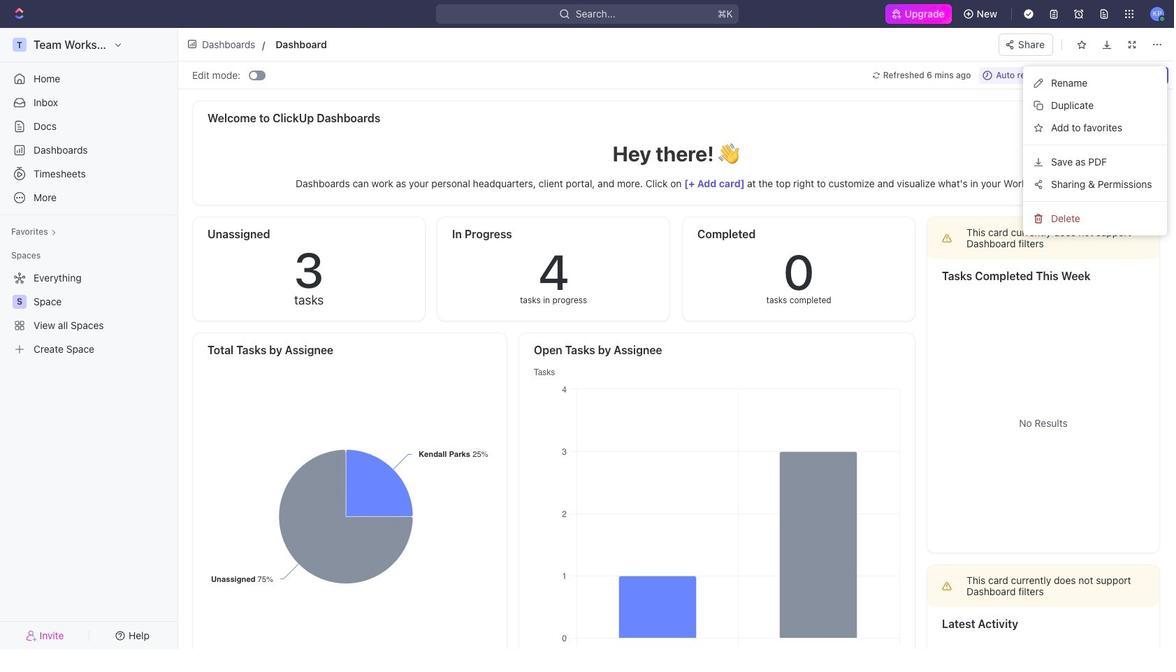 Task type: describe. For each thing, give the bounding box(es) containing it.
invite user image
[[26, 630, 37, 642]]



Task type: locate. For each thing, give the bounding box(es) containing it.
None text field
[[276, 36, 580, 53]]

tree inside sidebar "navigation"
[[6, 267, 172, 361]]

sidebar navigation
[[0, 28, 178, 650]]

tree
[[6, 267, 172, 361]]



Task type: vqa. For each thing, say whether or not it's contained in the screenshot.
"invite user" icon
yes



